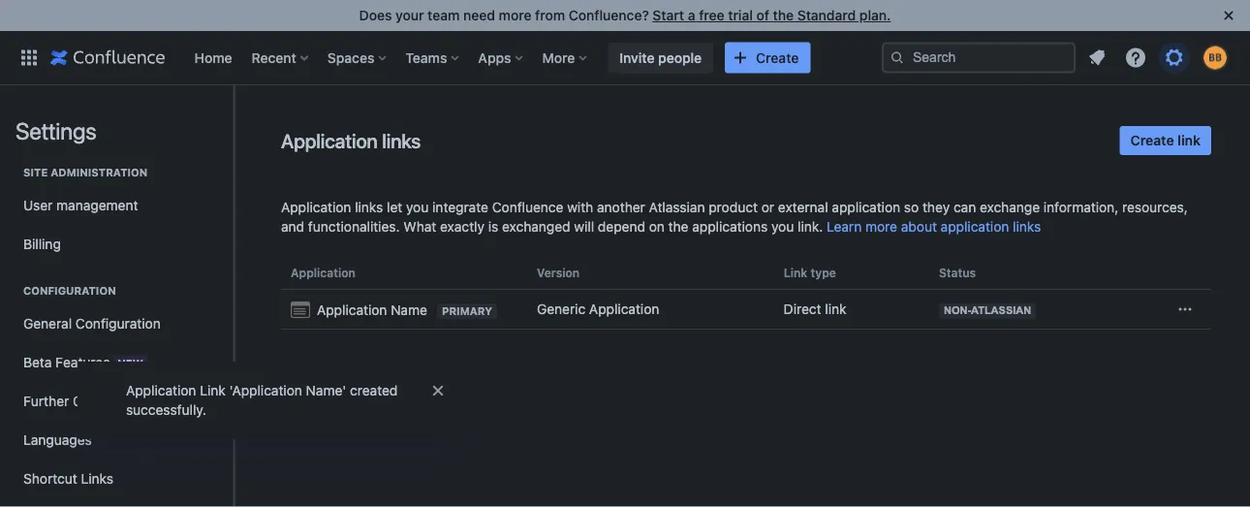 Task type: describe. For each thing, give the bounding box(es) containing it.
create link button
[[1120, 126, 1212, 155]]

link for create link
[[1178, 132, 1201, 148]]

free
[[699, 7, 725, 23]]

will
[[574, 219, 594, 235]]

and
[[281, 219, 304, 235]]

created
[[350, 382, 398, 398]]

resources,
[[1123, 199, 1189, 215]]

shortcut links link
[[16, 460, 217, 498]]

features
[[55, 354, 110, 370]]

configuration for further
[[73, 393, 158, 409]]

generic application
[[537, 301, 660, 317]]

billing
[[23, 236, 61, 252]]

non-atlassian button
[[939, 303, 1037, 319]]

need
[[464, 7, 495, 23]]

teams
[[406, 49, 447, 65]]

1 vertical spatial application
[[941, 219, 1010, 235]]

general configuration link
[[16, 304, 217, 343]]

does your team need more from confluence? start a free trial of the standard plan.
[[359, 7, 891, 23]]

plan.
[[860, 7, 891, 23]]

create link
[[1131, 132, 1201, 148]]

languages
[[23, 432, 92, 448]]

create for create
[[756, 49, 799, 65]]

help icon image
[[1125, 46, 1148, 69]]

learn more about application links
[[827, 219, 1042, 235]]

Search field
[[882, 42, 1076, 73]]

trial
[[728, 7, 753, 23]]

general
[[23, 316, 72, 332]]

configuration for general
[[76, 316, 161, 332]]

standard
[[798, 7, 856, 23]]

application for application
[[291, 266, 356, 279]]

links
[[81, 471, 113, 487]]

direct link
[[784, 301, 847, 317]]

direct
[[784, 301, 822, 317]]

external
[[778, 199, 829, 215]]

more
[[543, 49, 575, 65]]

apps
[[478, 49, 512, 65]]

on
[[649, 219, 665, 235]]

integrate
[[433, 199, 489, 215]]

search image
[[890, 50, 906, 65]]

atlassian inside non-atlassian popup button
[[972, 304, 1032, 317]]

exchanged
[[502, 219, 571, 235]]

version
[[537, 266, 580, 279]]

applications
[[693, 219, 768, 235]]

what
[[404, 219, 437, 235]]

invite people
[[620, 49, 702, 65]]

create for create link
[[1131, 132, 1175, 148]]

they
[[923, 199, 950, 215]]

let
[[387, 199, 403, 215]]

recent button
[[246, 42, 316, 73]]

invite
[[620, 49, 655, 65]]

site administration
[[23, 166, 148, 179]]

another
[[597, 199, 646, 215]]

further configuration link
[[16, 382, 217, 421]]

confluence?
[[569, 7, 649, 23]]

is
[[488, 219, 499, 235]]

so
[[905, 199, 919, 215]]

can
[[954, 199, 977, 215]]

learn more about application links link
[[827, 219, 1042, 235]]

start a free trial of the standard plan. link
[[653, 7, 891, 23]]

home link
[[189, 42, 238, 73]]

generic
[[537, 301, 586, 317]]

more button
[[537, 42, 595, 73]]

user management
[[23, 197, 138, 213]]

a
[[688, 7, 696, 23]]

general configuration
[[23, 316, 161, 332]]

links for application links
[[382, 129, 421, 152]]

appswitcher icon image
[[17, 46, 41, 69]]

user
[[23, 197, 53, 213]]

exchange
[[980, 199, 1040, 215]]



Task type: locate. For each thing, give the bounding box(es) containing it.
application name image
[[291, 300, 310, 320]]

1 vertical spatial create
[[1131, 132, 1175, 148]]

you up what
[[406, 199, 429, 215]]

0 vertical spatial the
[[773, 7, 794, 23]]

links up 'let'
[[382, 129, 421, 152]]

application right 'application name' icon
[[317, 302, 387, 318]]

configuration inside further configuration link
[[73, 393, 158, 409]]

1 vertical spatial you
[[772, 219, 794, 235]]

functionalities.
[[308, 219, 400, 235]]

0 horizontal spatial the
[[669, 219, 689, 235]]

links up functionalities.
[[355, 199, 383, 215]]

configuration group
[[16, 264, 217, 507]]

application name
[[317, 302, 427, 318]]

1 horizontal spatial the
[[773, 7, 794, 23]]

application down spaces
[[281, 129, 378, 152]]

'application
[[229, 382, 302, 398]]

notification icon image
[[1086, 46, 1109, 69]]

1 vertical spatial link
[[200, 382, 226, 398]]

link left type
[[784, 266, 808, 279]]

the inside application links let you integrate confluence with another atlassian product or external application so they can exchange information, resources, and functionalities. what exactly is exchanged will depend on the applications you link.
[[669, 219, 689, 235]]

1 horizontal spatial create
[[1131, 132, 1175, 148]]

create inside popup button
[[756, 49, 799, 65]]

from
[[535, 7, 565, 23]]

0 horizontal spatial you
[[406, 199, 429, 215]]

application inside application links let you integrate confluence with another atlassian product or external application so they can exchange information, resources, and functionalities. what exactly is exchanged will depend on the applications you link.
[[832, 199, 901, 215]]

teams button
[[400, 42, 467, 73]]

create down start a free trial of the standard plan. link
[[756, 49, 799, 65]]

1 vertical spatial links
[[355, 199, 383, 215]]

name'
[[306, 382, 347, 398]]

or
[[762, 199, 775, 215]]

1 vertical spatial configuration
[[76, 316, 161, 332]]

application up learn
[[832, 199, 901, 215]]

of
[[757, 7, 770, 23]]

you down the or
[[772, 219, 794, 235]]

with
[[567, 199, 594, 215]]

2 vertical spatial configuration
[[73, 393, 158, 409]]

0 vertical spatial atlassian
[[649, 199, 705, 215]]

0 vertical spatial create
[[756, 49, 799, 65]]

1 vertical spatial atlassian
[[972, 304, 1032, 317]]

application up 'application name' icon
[[291, 266, 356, 279]]

1 horizontal spatial link
[[784, 266, 808, 279]]

application up and
[[281, 199, 351, 215]]

application links let you integrate confluence with another atlassian product or external application so they can exchange information, resources, and functionalities. what exactly is exchanged will depend on the applications you link.
[[281, 199, 1189, 235]]

link up resources,
[[1178, 132, 1201, 148]]

your
[[396, 7, 424, 23]]

atlassian
[[649, 199, 705, 215], [972, 304, 1032, 317]]

does
[[359, 7, 392, 23]]

confluence image
[[50, 46, 165, 69], [50, 46, 165, 69]]

type
[[811, 266, 837, 279]]

shortcut links
[[23, 471, 113, 487]]

0 vertical spatial you
[[406, 199, 429, 215]]

0 horizontal spatial application
[[832, 199, 901, 215]]

links down exchange
[[1013, 219, 1042, 235]]

create up resources,
[[1131, 132, 1175, 148]]

collapse sidebar image
[[211, 95, 254, 134]]

product
[[709, 199, 758, 215]]

application
[[281, 129, 378, 152], [281, 199, 351, 215], [291, 266, 356, 279], [589, 301, 660, 317], [317, 302, 387, 318], [126, 382, 196, 398]]

link inside application link 'application name' created successfully.
[[200, 382, 226, 398]]

configuration up general on the left bottom of page
[[23, 285, 116, 297]]

1 horizontal spatial application
[[941, 219, 1010, 235]]

banner
[[0, 31, 1251, 85]]

1 horizontal spatial more
[[866, 219, 898, 235]]

2 vertical spatial links
[[1013, 219, 1042, 235]]

links
[[382, 129, 421, 152], [355, 199, 383, 215], [1013, 219, 1042, 235]]

create inside button
[[1131, 132, 1175, 148]]

application right generic
[[589, 301, 660, 317]]

confluence
[[492, 199, 564, 215]]

apps button
[[473, 42, 531, 73]]

0 horizontal spatial atlassian
[[649, 199, 705, 215]]

1 vertical spatial link
[[825, 301, 847, 317]]

1 horizontal spatial you
[[772, 219, 794, 235]]

links for application links let you integrate confluence with another atlassian product or external application so they can exchange information, resources, and functionalities. what exactly is exchanged will depend on the applications you link.
[[355, 199, 383, 215]]

0 horizontal spatial link
[[825, 301, 847, 317]]

application inside application links let you integrate confluence with another atlassian product or external application so they can exchange information, resources, and functionalities. what exactly is exchanged will depend on the applications you link.
[[281, 199, 351, 215]]

primary
[[442, 304, 493, 317]]

0 vertical spatial application
[[832, 199, 901, 215]]

more
[[499, 7, 532, 23], [866, 219, 898, 235]]

new
[[118, 357, 143, 369]]

site
[[23, 166, 48, 179]]

settings
[[16, 117, 96, 144]]

settings icon image
[[1163, 46, 1187, 69]]

non-atlassian
[[944, 304, 1032, 317]]

link
[[784, 266, 808, 279], [200, 382, 226, 398]]

non-
[[944, 304, 972, 317]]

team
[[428, 7, 460, 23]]

further configuration
[[23, 393, 158, 409]]

link up the successfully.
[[200, 382, 226, 398]]

application for application name
[[317, 302, 387, 318]]

the right on
[[669, 219, 689, 235]]

start
[[653, 7, 685, 23]]

application link 'application name' created successfully.
[[126, 382, 398, 418]]

0 vertical spatial links
[[382, 129, 421, 152]]

depend
[[598, 219, 646, 235]]

1 vertical spatial the
[[669, 219, 689, 235]]

name
[[391, 302, 427, 318]]

link.
[[798, 219, 823, 235]]

application inside application link 'application name' created successfully.
[[126, 382, 196, 398]]

0 horizontal spatial more
[[499, 7, 532, 23]]

0 vertical spatial link
[[1178, 132, 1201, 148]]

status
[[939, 266, 977, 279]]

information,
[[1044, 199, 1119, 215]]

0 vertical spatial more
[[499, 7, 532, 23]]

administration
[[51, 166, 148, 179]]

atlassian down status
[[972, 304, 1032, 317]]

small image
[[1178, 302, 1194, 317]]

application up the successfully.
[[126, 382, 196, 398]]

configuration inside general configuration link
[[76, 316, 161, 332]]

successfully.
[[126, 402, 206, 418]]

create
[[756, 49, 799, 65], [1131, 132, 1175, 148]]

invite people button
[[608, 42, 714, 73]]

configuration up 'new' at the bottom left
[[76, 316, 161, 332]]

0 vertical spatial configuration
[[23, 285, 116, 297]]

recent
[[252, 49, 297, 65]]

create button
[[725, 42, 811, 73]]

link inside 'create link' button
[[1178, 132, 1201, 148]]

1 horizontal spatial atlassian
[[972, 304, 1032, 317]]

global element
[[12, 31, 882, 85]]

1 vertical spatial more
[[866, 219, 898, 235]]

application
[[832, 199, 901, 215], [941, 219, 1010, 235]]

beta
[[23, 354, 52, 370]]

further
[[23, 393, 69, 409]]

more left 'from'
[[499, 7, 532, 23]]

people
[[658, 49, 702, 65]]

user management link
[[16, 186, 217, 225]]

close image
[[1218, 4, 1241, 27]]

spaces
[[328, 49, 375, 65]]

application for application link 'application name' created successfully.
[[126, 382, 196, 398]]

0 vertical spatial link
[[784, 266, 808, 279]]

management
[[56, 197, 138, 213]]

application links
[[281, 129, 421, 152]]

home
[[194, 49, 232, 65]]

languages link
[[16, 421, 217, 460]]

configuration up languages link
[[73, 393, 158, 409]]

link for direct link
[[825, 301, 847, 317]]

more right learn
[[866, 219, 898, 235]]

0 horizontal spatial create
[[756, 49, 799, 65]]

link type
[[784, 266, 837, 279]]

banner containing home
[[0, 31, 1251, 85]]

beta features new
[[23, 354, 143, 370]]

you
[[406, 199, 429, 215], [772, 219, 794, 235]]

atlassian inside application links let you integrate confluence with another atlassian product or external application so they can exchange information, resources, and functionalities. what exactly is exchanged will depend on the applications you link.
[[649, 199, 705, 215]]

application for application links
[[281, 129, 378, 152]]

atlassian up on
[[649, 199, 705, 215]]

spaces button
[[322, 42, 394, 73]]

exactly
[[440, 219, 485, 235]]

link right direct
[[825, 301, 847, 317]]

links inside application links let you integrate confluence with another atlassian product or external application so they can exchange information, resources, and functionalities. what exactly is exchanged will depend on the applications you link.
[[355, 199, 383, 215]]

the right the of
[[773, 7, 794, 23]]

1 horizontal spatial link
[[1178, 132, 1201, 148]]

0 horizontal spatial link
[[200, 382, 226, 398]]

application down 'can'
[[941, 219, 1010, 235]]

site administration group
[[16, 145, 217, 270]]

learn
[[827, 219, 862, 235]]

application for application links let you integrate confluence with another atlassian product or external application so they can exchange information, resources, and functionalities. what exactly is exchanged will depend on the applications you link.
[[281, 199, 351, 215]]

billing link
[[16, 225, 217, 264]]



Task type: vqa. For each thing, say whether or not it's contained in the screenshot.
Application in Application Link 'Application Name' created successfully.
yes



